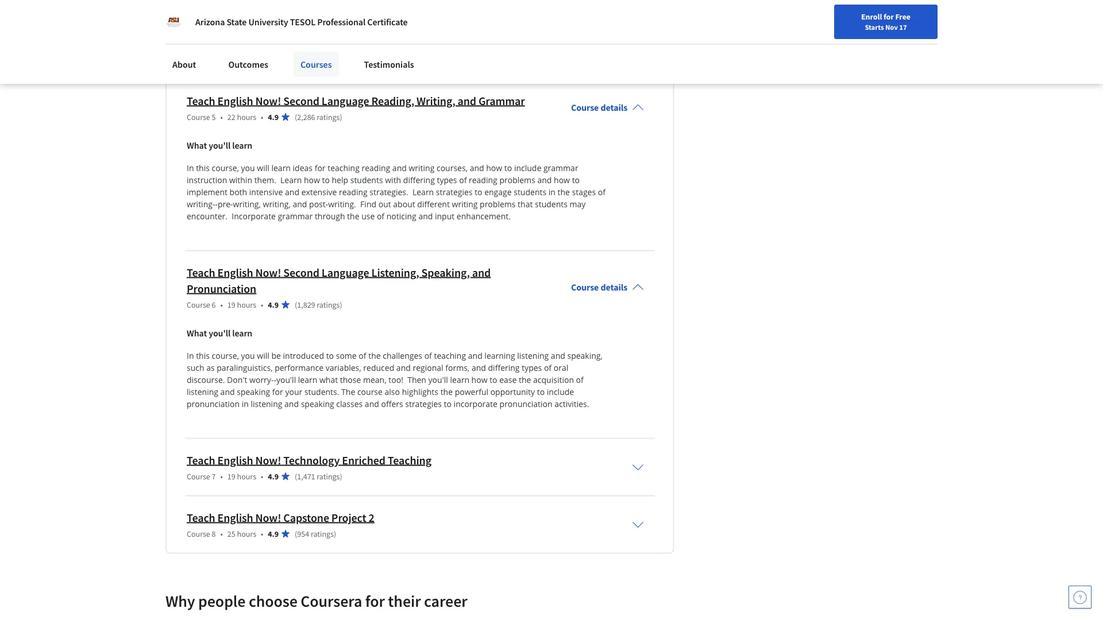 Task type: describe. For each thing, give the bounding box(es) containing it.
what
[[320, 375, 338, 386]]

what you'll learn for teach english now! second language reading, writing, and grammar
[[187, 140, 253, 152]]

) for reading,
[[340, 112, 342, 123]]

strategies inside in this course, you will learn ideas for teaching reading and writing courses, and how to include grammar instruction within them.  learn how to help students with differing types of reading problems and how to implement both intensive and extensive reading strategies.  learn strategies to engage students in the stages of writing--pre-writing, writing, and post-writing.  find out about different writing problems that students may encounter.  incorporate grammar through the use of noticing and input enhancement.
[[436, 187, 473, 198]]

will for teach english now! second language listening, speaking, and pronunciation
[[257, 351, 270, 362]]

how inside in this course, you will be introduced to some of the challenges of teaching and learning listening and speaking, such as paralinguistics, performance variables, reduced and regional forms, and differing types of oral discourse. don't worry--you'll learn what those mean, too!  then you'll learn how to ease the acquisition of listening and speaking for your students. the course also highlights the powerful opportunity to include pronunciation in listening and speaking classes and offers strategies to incorporate pronunciation activities.
[[472, 375, 488, 386]]

worry-
[[250, 375, 274, 386]]

starts
[[865, 22, 884, 32]]

1 vertical spatial grammar
[[278, 211, 313, 222]]

1 horizontal spatial speaking
[[301, 399, 334, 410]]

now! for teach english now! second language reading, writing, and grammar
[[256, 94, 281, 108]]

now! for teach english now! second language listening, speaking, and pronunciation
[[256, 266, 281, 280]]

english for teach english now! second language listening, speaking, and pronunciation
[[218, 266, 253, 280]]

course details button for teach english now! second language reading, writing, and grammar
[[562, 86, 653, 130]]

teach for teach english now! technology enriched teaching
[[187, 454, 215, 468]]

to left incorporate
[[444, 399, 452, 410]]

8
[[212, 530, 216, 540]]

outcomes link
[[222, 52, 275, 77]]

how up may
[[554, 175, 570, 186]]

for inside in this course, you will be introduced to some of the challenges of teaching and learning listening and speaking, such as paralinguistics, performance variables, reduced and regional forms, and differing types of oral discourse. don't worry--you'll learn what those mean, too!  then you'll learn how to ease the acquisition of listening and speaking for your students. the course also highlights the powerful opportunity to include pronunciation in listening and speaking classes and offers strategies to incorporate pronunciation activities.
[[272, 387, 283, 398]]

( for listening,
[[295, 300, 297, 311]]

create a complete plan for a single lesson
[[205, 14, 364, 25]]

compose
[[205, 51, 242, 62]]

the right ease in the left of the page
[[519, 375, 531, 386]]

find
[[361, 199, 377, 210]]

use
[[362, 211, 375, 222]]

4.9 for teach english now! technology enriched teaching
[[268, 472, 279, 482]]

0 vertical spatial writing
[[409, 163, 435, 174]]

english inside button
[[883, 13, 911, 24]]

for right plan
[[295, 14, 306, 25]]

tesol
[[290, 16, 316, 28]]

1 a from the left
[[232, 14, 237, 25]]

english for teach english now! technology enriched teaching
[[218, 454, 253, 468]]

1 vertical spatial reading
[[469, 175, 498, 186]]

reduced
[[364, 363, 395, 374]]

learn down performance
[[298, 375, 318, 386]]

english for teach english now! second language reading, writing, and grammar
[[218, 94, 253, 108]]

what for teach english now! second language listening, speaking, and pronunciation
[[187, 328, 207, 340]]

of down the courses,
[[459, 175, 467, 186]]

course details for teach english now! second language reading, writing, and grammar
[[571, 102, 628, 114]]

to down acquisition
[[537, 387, 545, 398]]

2,286
[[297, 112, 315, 123]]

arizona state university tesol professional certificate
[[195, 16, 408, 28]]

you'll down course 5 • 22 hours •
[[209, 140, 231, 152]]

0 vertical spatial grammar
[[544, 163, 579, 174]]

the
[[342, 387, 355, 398]]

implement
[[187, 187, 228, 198]]

testimonials link
[[357, 52, 421, 77]]

22
[[228, 112, 236, 123]]

extensive
[[302, 187, 337, 198]]

4.9 for teach english now! capstone project 2
[[268, 530, 279, 540]]

• left 1,471
[[261, 472, 263, 482]]

course details button for teach english now! second language listening, speaking, and pronunciation
[[562, 258, 653, 318]]

listening,
[[372, 266, 419, 280]]

course 5 • 22 hours •
[[187, 112, 263, 123]]

0 vertical spatial reading
[[362, 163, 390, 174]]

teaching inside in this course, you will learn ideas for teaching reading and writing courses, and how to include grammar instruction within them.  learn how to help students with differing types of reading problems and how to implement both intensive and extensive reading strategies.  learn strategies to engage students in the stages of writing--pre-writing, writing, and post-writing.  find out about different writing problems that students may encounter.  incorporate grammar through the use of noticing and input enhancement.
[[328, 163, 360, 174]]

to left engage
[[475, 187, 483, 198]]

hours for teach english now! second language listening, speaking, and pronunciation
[[237, 300, 256, 311]]

2 pronunciation from the left
[[500, 399, 553, 410]]

pronunciation
[[187, 282, 257, 296]]

then
[[408, 375, 427, 386]]

the up "reduced"
[[369, 351, 381, 362]]

complete
[[238, 14, 274, 25]]

0 vertical spatial learn
[[281, 175, 302, 186]]

show notifications image
[[949, 14, 962, 28]]

opportunity
[[491, 387, 535, 398]]

own
[[263, 51, 279, 62]]

0 vertical spatial problems
[[500, 175, 536, 186]]

capstone
[[284, 511, 329, 526]]

shopping cart: 1 item image
[[835, 9, 857, 27]]

why
[[166, 592, 195, 612]]

of right use
[[377, 211, 385, 222]]

this for teach english now! second language listening, speaking, and pronunciation
[[196, 351, 210, 362]]

certificate
[[368, 16, 408, 28]]

teach english now! second language listening, speaking, and pronunciation link
[[187, 266, 491, 296]]

ease
[[500, 375, 517, 386]]

variables,
[[326, 363, 361, 374]]

choose
[[249, 592, 298, 612]]

1 vertical spatial listening
[[187, 387, 218, 398]]

plan
[[276, 14, 293, 25]]

regional
[[413, 363, 444, 374]]

) for 2
[[334, 530, 336, 540]]

what you'll learn for teach english now! second language listening, speaking, and pronunciation
[[187, 328, 253, 340]]

english for teach english now! capstone project 2
[[218, 511, 253, 526]]

to up the "extensive"
[[322, 175, 330, 186]]

teach for teach english now! capstone project 2
[[187, 511, 215, 526]]

about
[[172, 59, 196, 70]]

of up regional
[[425, 351, 432, 362]]

discourse.
[[187, 375, 225, 386]]

will for teach english now! second language reading, writing, and grammar
[[257, 163, 270, 174]]

• down teach english now! capstone project 2 link at the bottom of page
[[261, 530, 263, 540]]

hours for teach english now! capstone project 2
[[237, 530, 256, 540]]

second for reading,
[[284, 94, 320, 108]]

course 7 • 19 hours •
[[187, 472, 263, 482]]

you'll down regional
[[429, 375, 448, 386]]

both
[[230, 187, 247, 198]]

details for teach english now! second language reading, writing, and grammar
[[601, 102, 628, 114]]

writing-
[[187, 199, 215, 210]]

in inside in this course, you will be introduced to some of the challenges of teaching and learning listening and speaking, such as paralinguistics, performance variables, reduced and regional forms, and differing types of oral discourse. don't worry--you'll learn what those mean, too!  then you'll learn how to ease the acquisition of listening and speaking for your students. the course also highlights the powerful opportunity to include pronunciation in listening and speaking classes and offers strategies to incorporate pronunciation activities.
[[242, 399, 249, 410]]

strategies inside in this course, you will be introduced to some of the challenges of teaching and learning listening and speaking, such as paralinguistics, performance variables, reduced and regional forms, and differing types of oral discourse. don't worry--you'll learn what those mean, too!  then you'll learn how to ease the acquisition of listening and speaking for your students. the course also highlights the powerful opportunity to include pronunciation in listening and speaking classes and offers strategies to incorporate pronunciation activities.
[[405, 399, 442, 410]]

incorporate
[[232, 211, 276, 222]]

course
[[358, 387, 383, 398]]

instruction
[[187, 175, 227, 186]]

course 8 • 25 hours •
[[187, 530, 263, 540]]

- inside in this course, you will be introduced to some of the challenges of teaching and learning listening and speaking, such as paralinguistics, performance variables, reduced and regional forms, and differing types of oral discourse. don't worry--you'll learn what those mean, too!  then you'll learn how to ease the acquisition of listening and speaking for your students. the course also highlights the powerful opportunity to include pronunciation in listening and speaking classes and offers strategies to incorporate pronunciation activities.
[[274, 375, 276, 386]]

• right 8
[[221, 530, 223, 540]]

2
[[369, 511, 375, 526]]

lesson
[[339, 14, 364, 25]]

be
[[272, 351, 281, 362]]

your for classroom
[[237, 32, 255, 44]]

( for teaching
[[295, 472, 297, 482]]

enriched
[[342, 454, 386, 468]]

project
[[332, 511, 367, 526]]

arizona state university image
[[166, 14, 182, 30]]

( 1,471 ratings )
[[295, 472, 342, 482]]

teach english now! second language reading, writing, and grammar
[[187, 94, 525, 108]]

) for listening,
[[340, 300, 342, 311]]

testimonials
[[364, 59, 414, 70]]

1 horizontal spatial writing
[[452, 199, 478, 210]]

oral
[[554, 363, 569, 374]]

you for teach english now! second language reading, writing, and grammar
[[241, 163, 255, 174]]

why people choose coursera for their career
[[166, 592, 468, 612]]

how up engage
[[487, 163, 503, 174]]

of down speaking,
[[576, 375, 584, 386]]

single
[[314, 14, 337, 25]]

technology
[[284, 454, 340, 468]]

input
[[435, 211, 455, 222]]

• right 5
[[221, 112, 223, 123]]

manage
[[205, 32, 235, 44]]

about
[[393, 199, 415, 210]]

free
[[896, 11, 911, 22]]

courses,
[[437, 163, 468, 174]]

ratings for teaching
[[317, 472, 340, 482]]

teach english now! second language listening, speaking, and pronunciation
[[187, 266, 491, 296]]

strategies.
[[370, 187, 409, 198]]

0 vertical spatial students
[[351, 175, 383, 186]]

to up stages
[[572, 175, 580, 186]]

course, for teach english now! second language reading, writing, and grammar
[[212, 163, 239, 174]]

for inside enroll for free starts nov 17
[[884, 11, 894, 22]]

• left 1,829
[[261, 300, 263, 311]]

the left powerful
[[441, 387, 453, 398]]

• right 7
[[221, 472, 223, 482]]

as
[[206, 363, 215, 374]]

professional
[[317, 16, 366, 28]]

students.
[[305, 387, 339, 398]]

ratings for reading,
[[317, 112, 340, 123]]

of right some
[[359, 351, 367, 362]]

• right 6
[[221, 300, 223, 311]]

acquisition
[[534, 375, 574, 386]]

enroll for free starts nov 17
[[862, 11, 911, 32]]

in for teach english now! second language listening, speaking, and pronunciation
[[187, 351, 194, 362]]

your for own
[[243, 51, 261, 62]]

in this course, you will learn ideas for teaching reading and writing courses, and how to include grammar instruction within them.  learn how to help students with differing types of reading problems and how to implement both intensive and extensive reading strategies.  learn strategies to engage students in the stages of writing--pre-writing, writing, and post-writing.  find out about different writing problems that students may encounter.  incorporate grammar through the use of noticing and input enhancement.
[[187, 163, 608, 222]]

now! for teach english now! capstone project 2
[[256, 511, 281, 526]]

1 vertical spatial problems
[[480, 199, 516, 210]]

differing inside in this course, you will learn ideas for teaching reading and writing courses, and how to include grammar instruction within them.  learn how to help students with differing types of reading problems and how to implement both intensive and extensive reading strategies.  learn strategies to engage students in the stages of writing--pre-writing, writing, and post-writing.  find out about different writing problems that students may encounter.  incorporate grammar through the use of noticing and input enhancement.
[[403, 175, 435, 186]]

their
[[388, 592, 421, 612]]

your inside in this course, you will be introduced to some of the challenges of teaching and learning listening and speaking, such as paralinguistics, performance variables, reduced and regional forms, and differing types of oral discourse. don't worry--you'll learn what those mean, too!  then you'll learn how to ease the acquisition of listening and speaking for your students. the course also highlights the powerful opportunity to include pronunciation in listening and speaking classes and offers strategies to incorporate pronunciation activities.
[[285, 387, 303, 398]]

- inside in this course, you will learn ideas for teaching reading and writing courses, and how to include grammar instruction within them.  learn how to help students with differing types of reading problems and how to implement both intensive and extensive reading strategies.  learn strategies to engage students in the stages of writing--pre-writing, writing, and post-writing.  find out about different writing problems that students may encounter.  incorporate grammar through the use of noticing and input enhancement.
[[215, 199, 218, 210]]

in this course, you will be introduced to some of the challenges of teaching and learning listening and speaking, such as paralinguistics, performance variables, reduced and regional forms, and differing types of oral discourse. don't worry--you'll learn what those mean, too!  then you'll learn how to ease the acquisition of listening and speaking for your students. the course also highlights the powerful opportunity to include pronunciation in listening and speaking classes and offers strategies to incorporate pronunciation activities.
[[187, 351, 605, 410]]

reading,
[[372, 94, 415, 108]]



Task type: vqa. For each thing, say whether or not it's contained in the screenshot.
4.9 associated with Teach English Now! Second Language Reading, Writing, and Grammar
yes



Task type: locate. For each thing, give the bounding box(es) containing it.
1 teach from the top
[[187, 94, 215, 108]]

learn down course 6 • 19 hours •
[[232, 328, 253, 340]]

writing, up incorporate at the left of the page
[[233, 199, 261, 210]]

and inside teach english now! second language listening, speaking, and pronunciation
[[472, 266, 491, 280]]

0 horizontal spatial types
[[437, 175, 457, 186]]

1,829
[[297, 300, 315, 311]]

teach up 8
[[187, 511, 215, 526]]

strategies down highlights
[[405, 399, 442, 410]]

1 vertical spatial what you'll learn
[[187, 328, 253, 340]]

2 hours from the top
[[237, 300, 256, 311]]

in inside in this course, you will learn ideas for teaching reading and writing courses, and how to include grammar instruction within them.  learn how to help students with differing types of reading problems and how to implement both intensive and extensive reading strategies.  learn strategies to engage students in the stages of writing--pre-writing, writing, and post-writing.  find out about different writing problems that students may encounter.  incorporate grammar through the use of noticing and input enhancement.
[[187, 163, 194, 174]]

ratings right 1,471
[[317, 472, 340, 482]]

0 horizontal spatial speaking
[[237, 387, 270, 398]]

1 horizontal spatial writing,
[[263, 199, 291, 210]]

schedule
[[298, 32, 332, 44]]

• right 22
[[261, 112, 263, 123]]

1 vertical spatial writing
[[452, 199, 478, 210]]

language up '( 2,286 ratings )'
[[322, 94, 369, 108]]

hours right 7
[[237, 472, 256, 482]]

differing
[[403, 175, 435, 186], [488, 363, 520, 374]]

classroom
[[256, 32, 296, 44]]

1 vertical spatial what
[[187, 328, 207, 340]]

2 language from the top
[[322, 266, 369, 280]]

types up acquisition
[[522, 363, 542, 374]]

4 teach from the top
[[187, 511, 215, 526]]

1 vertical spatial strategies
[[405, 399, 442, 410]]

1 horizontal spatial -
[[274, 375, 276, 386]]

teach english now! capstone project 2
[[187, 511, 375, 526]]

enroll
[[862, 11, 883, 22]]

) for teaching
[[340, 472, 342, 482]]

2 vertical spatial your
[[285, 387, 303, 398]]

course 6 • 19 hours •
[[187, 300, 263, 311]]

) down enriched
[[340, 472, 342, 482]]

the up may
[[558, 187, 570, 198]]

problems
[[500, 175, 536, 186], [480, 199, 516, 210]]

in
[[549, 187, 556, 198], [242, 399, 249, 410]]

1 horizontal spatial learn
[[413, 187, 434, 198]]

1 vertical spatial course details
[[571, 282, 628, 294]]

1 vertical spatial speaking
[[301, 399, 334, 410]]

2 vertical spatial students
[[535, 199, 568, 210]]

2 course details button from the top
[[562, 258, 653, 318]]

2 ( from the top
[[295, 300, 297, 311]]

teach up 5
[[187, 94, 215, 108]]

students
[[351, 175, 383, 186], [514, 187, 547, 198], [535, 199, 568, 210]]

mean,
[[363, 375, 387, 386]]

2 details from the top
[[601, 282, 628, 294]]

teach up the pronunciation
[[187, 266, 215, 280]]

0 horizontal spatial differing
[[403, 175, 435, 186]]

hours right 25
[[237, 530, 256, 540]]

introduced
[[283, 351, 324, 362]]

2 what from the top
[[187, 328, 207, 340]]

speaking down students.
[[301, 399, 334, 410]]

your left own
[[243, 51, 261, 62]]

1 what from the top
[[187, 140, 207, 152]]

1 will from the top
[[257, 163, 270, 174]]

second up 1,829
[[284, 266, 320, 280]]

0 vertical spatial speaking
[[237, 387, 270, 398]]

learn up different
[[413, 187, 434, 198]]

)
[[340, 112, 342, 123], [340, 300, 342, 311], [340, 472, 342, 482], [334, 530, 336, 540]]

activities.
[[555, 399, 590, 410]]

1 vertical spatial course,
[[212, 351, 239, 362]]

1 course, from the top
[[212, 163, 239, 174]]

hours
[[237, 112, 256, 123], [237, 300, 256, 311], [237, 472, 256, 482], [237, 530, 256, 540]]

1 4.9 from the top
[[268, 112, 279, 123]]

1 language from the top
[[322, 94, 369, 108]]

teaching
[[388, 454, 432, 468]]

second up 2,286
[[284, 94, 320, 108]]

( down capstone
[[295, 530, 297, 540]]

3 teach from the top
[[187, 454, 215, 468]]

pronunciation
[[187, 399, 240, 410], [500, 399, 553, 410]]

second for listening,
[[284, 266, 320, 280]]

students up find
[[351, 175, 383, 186]]

0 horizontal spatial include
[[514, 163, 542, 174]]

1 horizontal spatial a
[[308, 14, 313, 25]]

intensive
[[249, 187, 283, 198]]

4.9 for teach english now! second language listening, speaking, and pronunciation
[[268, 300, 279, 311]]

second inside teach english now! second language listening, speaking, and pronunciation
[[284, 266, 320, 280]]

2 you from the top
[[241, 351, 255, 362]]

learn down ideas on the top left
[[281, 175, 302, 186]]

ideas
[[293, 163, 313, 174]]

( for reading,
[[295, 112, 297, 123]]

writing up enhancement.
[[452, 199, 478, 210]]

what up 'instruction'
[[187, 140, 207, 152]]

hours down the pronunciation
[[237, 300, 256, 311]]

0 vertical spatial 19
[[228, 300, 236, 311]]

) down teach english now! second language listening, speaking, and pronunciation link
[[340, 300, 342, 311]]

language up ( 1,829 ratings ) at the left of page
[[322, 266, 369, 280]]

2 4.9 from the top
[[268, 300, 279, 311]]

1 horizontal spatial differing
[[488, 363, 520, 374]]

1 hours from the top
[[237, 112, 256, 123]]

0 vertical spatial differing
[[403, 175, 435, 186]]

differing inside in this course, you will be introduced to some of the challenges of teaching and learning listening and speaking, such as paralinguistics, performance variables, reduced and regional forms, and differing types of oral discourse. don't worry--you'll learn what those mean, too!  then you'll learn how to ease the acquisition of listening and speaking for your students. the course also highlights the powerful opportunity to include pronunciation in listening and speaking classes and offers strategies to incorporate pronunciation activities.
[[488, 363, 520, 374]]

of right stages
[[598, 187, 606, 198]]

1 vertical spatial -
[[274, 375, 276, 386]]

teach english now! second language reading, writing, and grammar link
[[187, 94, 525, 108]]

and
[[458, 94, 477, 108], [393, 163, 407, 174], [470, 163, 484, 174], [538, 175, 552, 186], [285, 187, 300, 198], [293, 199, 307, 210], [419, 211, 433, 222], [472, 266, 491, 280], [468, 351, 483, 362], [551, 351, 566, 362], [397, 363, 411, 374], [472, 363, 486, 374], [221, 387, 235, 398], [285, 399, 299, 410], [365, 399, 379, 410]]

reading up with
[[362, 163, 390, 174]]

1,471
[[297, 472, 315, 482]]

course, for teach english now! second language listening, speaking, and pronunciation
[[212, 351, 239, 362]]

0 vertical spatial -
[[215, 199, 218, 210]]

0 vertical spatial second
[[284, 94, 320, 108]]

a right 'create'
[[232, 14, 237, 25]]

( up ideas on the top left
[[295, 112, 297, 123]]

this for teach english now! second language reading, writing, and grammar
[[196, 163, 210, 174]]

teaching inside in this course, you will be introduced to some of the challenges of teaching and learning listening and speaking, such as paralinguistics, performance variables, reduced and regional forms, and differing types of oral discourse. don't worry--you'll learn what those mean, too!  then you'll learn how to ease the acquisition of listening and speaking for your students. the course also highlights the powerful opportunity to include pronunciation in listening and speaking classes and offers strategies to incorporate pronunciation activities.
[[434, 351, 466, 362]]

2 vertical spatial listening
[[251, 399, 283, 410]]

1 19 from the top
[[228, 300, 236, 311]]

1 vertical spatial will
[[257, 351, 270, 362]]

teach up 7
[[187, 454, 215, 468]]

1 horizontal spatial include
[[547, 387, 574, 398]]

in down don't
[[242, 399, 249, 410]]

1 you from the top
[[241, 163, 255, 174]]

2 this from the top
[[196, 351, 210, 362]]

0 vertical spatial course details
[[571, 102, 628, 114]]

1 horizontal spatial grammar
[[544, 163, 579, 174]]

how
[[487, 163, 503, 174], [304, 175, 320, 186], [554, 175, 570, 186], [472, 375, 488, 386]]

learn down 22
[[232, 140, 253, 152]]

challenges
[[383, 351, 423, 362]]

grammar
[[544, 163, 579, 174], [278, 211, 313, 222]]

3 4.9 from the top
[[268, 472, 279, 482]]

you'll down course 6 • 19 hours •
[[209, 328, 231, 340]]

0 vertical spatial in
[[549, 187, 556, 198]]

language inside teach english now! second language listening, speaking, and pronunciation
[[322, 266, 369, 280]]

0 vertical spatial types
[[437, 175, 457, 186]]

0 horizontal spatial a
[[232, 14, 237, 25]]

now! left capstone
[[256, 511, 281, 526]]

types down the courses,
[[437, 175, 457, 186]]

- down be in the bottom of the page
[[274, 375, 276, 386]]

1 vertical spatial this
[[196, 351, 210, 362]]

3 hours from the top
[[237, 472, 256, 482]]

reading up writing.
[[339, 187, 368, 198]]

1 course details button from the top
[[562, 86, 653, 130]]

19 for teach english now! technology enriched teaching
[[228, 472, 236, 482]]

( for 2
[[295, 530, 297, 540]]

2 in from the top
[[187, 351, 194, 362]]

for
[[884, 11, 894, 22], [295, 14, 306, 25], [315, 163, 326, 174], [272, 387, 283, 398], [365, 592, 385, 612]]

you inside in this course, you will be introduced to some of the challenges of teaching and learning listening and speaking, such as paralinguistics, performance variables, reduced and regional forms, and differing types of oral discourse. don't worry--you'll learn what those mean, too!  then you'll learn how to ease the acquisition of listening and speaking for your students. the course also highlights the powerful opportunity to include pronunciation in listening and speaking classes and offers strategies to incorporate pronunciation activities.
[[241, 351, 255, 362]]

0 vertical spatial in
[[187, 163, 194, 174]]

classes
[[337, 399, 363, 410]]

2 will from the top
[[257, 351, 270, 362]]

those
[[340, 375, 361, 386]]

out
[[379, 199, 391, 210]]

a
[[232, 14, 237, 25], [308, 14, 313, 25]]

teach for teach english now! second language listening, speaking, and pronunciation
[[187, 266, 215, 280]]

language for listening,
[[322, 266, 369, 280]]

incorporate
[[454, 399, 498, 410]]

1 vertical spatial include
[[547, 387, 574, 398]]

1 horizontal spatial types
[[522, 363, 542, 374]]

0 horizontal spatial pronunciation
[[187, 399, 240, 410]]

19 for teach english now! second language listening, speaking, and pronunciation
[[228, 300, 236, 311]]

0 vertical spatial course details button
[[562, 86, 653, 130]]

pronunciation down discourse.
[[187, 399, 240, 410]]

courses
[[301, 59, 332, 70]]

7
[[212, 472, 216, 482]]

problems down engage
[[480, 199, 516, 210]]

2 course details from the top
[[571, 282, 628, 294]]

2 writing, from the left
[[263, 199, 291, 210]]

) down project
[[334, 530, 336, 540]]

ratings right the 954
[[311, 530, 334, 540]]

course for teach english now! second language reading, writing, and grammar
[[187, 112, 210, 123]]

0 horizontal spatial teaching
[[281, 51, 314, 62]]

4 4.9 from the top
[[268, 530, 279, 540]]

that
[[518, 199, 533, 210]]

include
[[514, 163, 542, 174], [547, 387, 574, 398]]

course for teach english now! capstone project 2
[[187, 530, 210, 540]]

learn inside in this course, you will learn ideas for teaching reading and writing courses, and how to include grammar instruction within them.  learn how to help students with differing types of reading problems and how to implement both intensive and extensive reading strategies.  learn strategies to engage students in the stages of writing--pre-writing, writing, and post-writing.  find out about different writing problems that students may encounter.  incorporate grammar through the use of noticing and input enhancement.
[[272, 163, 291, 174]]

listening
[[518, 351, 549, 362], [187, 387, 218, 398], [251, 399, 283, 410]]

-
[[215, 199, 218, 210], [274, 375, 276, 386]]

of
[[459, 175, 467, 186], [598, 187, 606, 198], [377, 211, 385, 222], [359, 351, 367, 362], [425, 351, 432, 362], [544, 363, 552, 374], [576, 375, 584, 386]]

2 19 from the top
[[228, 472, 236, 482]]

in inside in this course, you will be introduced to some of the challenges of teaching and learning listening and speaking, such as paralinguistics, performance variables, reduced and regional forms, and differing types of oral discourse. don't worry--you'll learn what those mean, too!  then you'll learn how to ease the acquisition of listening and speaking for your students. the course also highlights the powerful opportunity to include pronunciation in listening and speaking classes and offers strategies to incorporate pronunciation activities.
[[187, 351, 194, 362]]

0 vertical spatial you
[[241, 163, 255, 174]]

) down teach english now! second language reading, writing, and grammar link
[[340, 112, 342, 123]]

1 writing, from the left
[[233, 199, 261, 210]]

students right that
[[535, 199, 568, 210]]

your
[[237, 32, 255, 44], [243, 51, 261, 62], [285, 387, 303, 398]]

1 vertical spatial learn
[[413, 187, 434, 198]]

also
[[385, 387, 400, 398]]

1 this from the top
[[196, 163, 210, 174]]

0 horizontal spatial writing
[[409, 163, 435, 174]]

2 what you'll learn from the top
[[187, 328, 253, 340]]

( down teach english now! second language listening, speaking, and pronunciation link
[[295, 300, 297, 311]]

1 horizontal spatial pronunciation
[[500, 399, 553, 410]]

1 vertical spatial 19
[[228, 472, 236, 482]]

1 course details from the top
[[571, 102, 628, 114]]

5
[[212, 112, 216, 123]]

1 ( from the top
[[295, 112, 297, 123]]

include inside in this course, you will learn ideas for teaching reading and writing courses, and how to include grammar instruction within them.  learn how to help students with differing types of reading problems and how to implement both intensive and extensive reading strategies.  learn strategies to engage students in the stages of writing--pre-writing, writing, and post-writing.  find out about different writing problems that students may encounter.  incorporate grammar through the use of noticing and input enhancement.
[[514, 163, 542, 174]]

grammar up stages
[[544, 163, 579, 174]]

course details for teach english now! second language listening, speaking, and pronunciation
[[571, 282, 628, 294]]

what you'll learn down course 5 • 22 hours •
[[187, 140, 253, 152]]

the left use
[[347, 211, 360, 222]]

in up 'instruction'
[[187, 163, 194, 174]]

1 horizontal spatial teaching
[[328, 163, 360, 174]]

english inside teach english now! second language listening, speaking, and pronunciation
[[218, 266, 253, 280]]

0 vertical spatial will
[[257, 163, 270, 174]]

may
[[570, 199, 586, 210]]

17
[[900, 22, 908, 32]]

types
[[437, 175, 457, 186], [522, 363, 542, 374]]

differing down learning
[[488, 363, 520, 374]]

0 vertical spatial language
[[322, 94, 369, 108]]

speaking,
[[422, 266, 470, 280]]

post-
[[309, 199, 328, 210]]

( 2,286 ratings )
[[295, 112, 342, 123]]

1 vertical spatial second
[[284, 266, 320, 280]]

1 vertical spatial differing
[[488, 363, 520, 374]]

1 vertical spatial language
[[322, 266, 369, 280]]

what you'll learn down course 6 • 19 hours •
[[187, 328, 253, 340]]

you'll
[[209, 140, 231, 152], [209, 328, 231, 340], [276, 375, 296, 386], [429, 375, 448, 386]]

a left single
[[308, 14, 313, 25]]

details for teach english now! second language listening, speaking, and pronunciation
[[601, 282, 628, 294]]

noticing
[[387, 211, 417, 222]]

this inside in this course, you will be introduced to some of the challenges of teaching and learning listening and speaking, such as paralinguistics, performance variables, reduced and regional forms, and differing types of oral discourse. don't worry--you'll learn what those mean, too!  then you'll learn how to ease the acquisition of listening and speaking for your students. the course also highlights the powerful opportunity to include pronunciation in listening and speaking classes and offers strategies to incorporate pronunciation activities.
[[196, 351, 210, 362]]

teaching down schedule
[[281, 51, 314, 62]]

for left their
[[365, 592, 385, 612]]

hours for teach english now! second language reading, writing, and grammar
[[237, 112, 256, 123]]

teaching up forms,
[[434, 351, 466, 362]]

1 vertical spatial in
[[187, 351, 194, 362]]

0 vertical spatial strategies
[[436, 187, 473, 198]]

include down acquisition
[[547, 387, 574, 398]]

you up the within
[[241, 163, 255, 174]]

( 954 ratings )
[[295, 530, 336, 540]]

0 horizontal spatial -
[[215, 199, 218, 210]]

1 details from the top
[[601, 102, 628, 114]]

course details button
[[562, 86, 653, 130], [562, 258, 653, 318]]

for down the worry-
[[272, 387, 283, 398]]

strategies up different
[[436, 187, 473, 198]]

1 what you'll learn from the top
[[187, 140, 253, 152]]

ratings right 1,829
[[317, 300, 340, 311]]

teaching up "help"
[[328, 163, 360, 174]]

outcomes
[[228, 59, 268, 70]]

1 in from the top
[[187, 163, 194, 174]]

coursera
[[301, 592, 362, 612]]

types inside in this course, you will learn ideas for teaching reading and writing courses, and how to include grammar instruction within them.  learn how to help students with differing types of reading problems and how to implement both intensive and extensive reading strategies.  learn strategies to engage students in the stages of writing--pre-writing, writing, and post-writing.  find out about different writing problems that students may encounter.  incorporate grammar through the use of noticing and input enhancement.
[[437, 175, 457, 186]]

writing, down intensive in the top left of the page
[[263, 199, 291, 210]]

help center image
[[1074, 591, 1088, 605]]

forms,
[[446, 363, 470, 374]]

enhancement.
[[457, 211, 511, 222]]

4.9 left 1,471
[[268, 472, 279, 482]]

tips
[[316, 51, 331, 62]]

0 vertical spatial details
[[601, 102, 628, 114]]

2 now! from the top
[[256, 266, 281, 280]]

this up such
[[196, 351, 210, 362]]

4 hours from the top
[[237, 530, 256, 540]]

2 course, from the top
[[212, 351, 239, 362]]

teach for teach english now! second language reading, writing, and grammar
[[187, 94, 215, 108]]

3 ( from the top
[[295, 472, 297, 482]]

ratings for 2
[[311, 530, 334, 540]]

2 a from the left
[[308, 14, 313, 25]]

you for teach english now! second language listening, speaking, and pronunciation
[[241, 351, 255, 362]]

0 horizontal spatial writing,
[[233, 199, 261, 210]]

(
[[295, 112, 297, 123], [295, 300, 297, 311], [295, 472, 297, 482], [295, 530, 297, 540]]

create
[[205, 14, 230, 25]]

2 horizontal spatial listening
[[518, 351, 549, 362]]

1 vertical spatial types
[[522, 363, 542, 374]]

0 horizontal spatial in
[[242, 399, 249, 410]]

course, up the within
[[212, 163, 239, 174]]

1 vertical spatial in
[[242, 399, 249, 410]]

1 vertical spatial students
[[514, 187, 547, 198]]

will inside in this course, you will learn ideas for teaching reading and writing courses, and how to include grammar instruction within them.  learn how to help students with differing types of reading problems and how to implement both intensive and extensive reading strategies.  learn strategies to engage students in the stages of writing--pre-writing, writing, and post-writing.  find out about different writing problems that students may encounter.  incorporate grammar through the use of noticing and input enhancement.
[[257, 163, 270, 174]]

manage your classroom schedule
[[205, 32, 332, 44]]

problems up engage
[[500, 175, 536, 186]]

listening down the worry-
[[251, 399, 283, 410]]

4.9 left 1,829
[[268, 300, 279, 311]]

course
[[571, 102, 599, 114], [187, 112, 210, 123], [571, 282, 599, 294], [187, 300, 210, 311], [187, 472, 210, 482], [187, 530, 210, 540]]

None search field
[[164, 7, 440, 30]]

0 vertical spatial this
[[196, 163, 210, 174]]

hours for teach english now! technology enriched teaching
[[237, 472, 256, 482]]

teach inside teach english now! second language listening, speaking, and pronunciation
[[187, 266, 215, 280]]

4.9 for teach english now! second language reading, writing, and grammar
[[268, 112, 279, 123]]

1 horizontal spatial in
[[549, 187, 556, 198]]

0 vertical spatial teaching
[[281, 51, 314, 62]]

2 horizontal spatial teaching
[[434, 351, 466, 362]]

ratings for listening,
[[317, 300, 340, 311]]

to up engage
[[505, 163, 512, 174]]

teach english now! technology enriched teaching
[[187, 454, 432, 468]]

course for teach english now! technology enriched teaching
[[187, 472, 210, 482]]

how up powerful
[[472, 375, 488, 386]]

1 now! from the top
[[256, 94, 281, 108]]

don't
[[227, 375, 247, 386]]

course,
[[212, 163, 239, 174], [212, 351, 239, 362]]

1 vertical spatial you
[[241, 351, 255, 362]]

grammar down post-
[[278, 211, 313, 222]]

types inside in this course, you will be introduced to some of the challenges of teaching and learning listening and speaking, such as paralinguistics, performance variables, reduced and regional forms, and differing types of oral discourse. don't worry--you'll learn what those mean, too!  then you'll learn how to ease the acquisition of listening and speaking for your students. the course also highlights the powerful opportunity to include pronunciation in listening and speaking classes and offers strategies to incorporate pronunciation activities.
[[522, 363, 542, 374]]

19 right 6
[[228, 300, 236, 311]]

this
[[196, 163, 210, 174], [196, 351, 210, 362]]

0 vertical spatial what you'll learn
[[187, 140, 253, 152]]

1 vertical spatial your
[[243, 51, 261, 62]]

teaching
[[281, 51, 314, 62], [328, 163, 360, 174], [434, 351, 466, 362]]

will inside in this course, you will be introduced to some of the challenges of teaching and learning listening and speaking, such as paralinguistics, performance variables, reduced and regional forms, and differing types of oral discourse. don't worry--you'll learn what those mean, too!  then you'll learn how to ease the acquisition of listening and speaking for your students. the course also highlights the powerful opportunity to include pronunciation in listening and speaking classes and offers strategies to incorporate pronunciation activities.
[[257, 351, 270, 362]]

4 now! from the top
[[256, 511, 281, 526]]

now! inside teach english now! second language listening, speaking, and pronunciation
[[256, 266, 281, 280]]

such
[[187, 363, 204, 374]]

0 horizontal spatial grammar
[[278, 211, 313, 222]]

1 horizontal spatial listening
[[251, 399, 283, 410]]

you inside in this course, you will learn ideas for teaching reading and writing courses, and how to include grammar instruction within them.  learn how to help students with differing types of reading problems and how to implement both intensive and extensive reading strategies.  learn strategies to engage students in the stages of writing--pre-writing, writing, and post-writing.  find out about different writing problems that students may encounter.  incorporate grammar through the use of noticing and input enhancement.
[[241, 163, 255, 174]]

in for teach english now! second language reading, writing, and grammar
[[187, 163, 194, 174]]

for up nov
[[884, 11, 894, 22]]

to
[[505, 163, 512, 174], [322, 175, 330, 186], [572, 175, 580, 186], [475, 187, 483, 198], [326, 351, 334, 362], [490, 375, 498, 386], [537, 387, 545, 398], [444, 399, 452, 410]]

3 now! from the top
[[256, 454, 281, 468]]

engage
[[485, 187, 512, 198]]

0 vertical spatial listening
[[518, 351, 549, 362]]

of left oral
[[544, 363, 552, 374]]

1 vertical spatial teaching
[[328, 163, 360, 174]]

ratings right 2,286
[[317, 112, 340, 123]]

about link
[[166, 52, 203, 77]]

different
[[418, 199, 450, 210]]

listening up acquisition
[[518, 351, 549, 362]]

2 teach from the top
[[187, 266, 215, 280]]

6
[[212, 300, 216, 311]]

4.9 down teach english now! capstone project 2 link at the bottom of page
[[268, 530, 279, 540]]

1 second from the top
[[284, 94, 320, 108]]

pronunciation down opportunity
[[500, 399, 553, 410]]

1 vertical spatial details
[[601, 282, 628, 294]]

- up encounter.
[[215, 199, 218, 210]]

1 vertical spatial course details button
[[562, 258, 653, 318]]

learn down forms,
[[450, 375, 470, 386]]

2 vertical spatial teaching
[[434, 351, 466, 362]]

25
[[228, 530, 236, 540]]

powerful
[[455, 387, 489, 398]]

you'll down performance
[[276, 375, 296, 386]]

course for teach english now! second language listening, speaking, and pronunciation
[[187, 300, 210, 311]]

arizona
[[195, 16, 225, 28]]

course, inside in this course, you will learn ideas for teaching reading and writing courses, and how to include grammar instruction within them.  learn how to help students with differing types of reading problems and how to implement both intensive and extensive reading strategies.  learn strategies to engage students in the stages of writing--pre-writing, writing, and post-writing.  find out about different writing problems that students may encounter.  incorporate grammar through the use of noticing and input enhancement.
[[212, 163, 239, 174]]

what for teach english now! second language reading, writing, and grammar
[[187, 140, 207, 152]]

course, inside in this course, you will be introduced to some of the challenges of teaching and learning listening and speaking, such as paralinguistics, performance variables, reduced and regional forms, and differing types of oral discourse. don't worry--you'll learn what those mean, too!  then you'll learn how to ease the acquisition of listening and speaking for your students. the course also highlights the powerful opportunity to include pronunciation in listening and speaking classes and offers strategies to incorporate pronunciation activities.
[[212, 351, 239, 362]]

include inside in this course, you will be introduced to some of the challenges of teaching and learning listening and speaking, such as paralinguistics, performance variables, reduced and regional forms, and differing types of oral discourse. don't worry--you'll learn what those mean, too!  then you'll learn how to ease the acquisition of listening and speaking for your students. the course also highlights the powerful opportunity to include pronunciation in listening and speaking classes and offers strategies to incorporate pronunciation activities.
[[547, 387, 574, 398]]

language for reading,
[[322, 94, 369, 108]]

to left ease in the left of the page
[[490, 375, 498, 386]]

0 horizontal spatial listening
[[187, 387, 218, 398]]

this up 'instruction'
[[196, 163, 210, 174]]

students up that
[[514, 187, 547, 198]]

paralinguistics,
[[217, 363, 273, 374]]

0 vertical spatial your
[[237, 32, 255, 44]]

4 ( from the top
[[295, 530, 297, 540]]

offers
[[381, 399, 403, 410]]

2 vertical spatial reading
[[339, 187, 368, 198]]

university
[[249, 16, 288, 28]]

pre-
[[218, 199, 233, 210]]

stages
[[572, 187, 596, 198]]

listening down discourse.
[[187, 387, 218, 398]]

for inside in this course, you will learn ideas for teaching reading and writing courses, and how to include grammar instruction within them.  learn how to help students with differing types of reading problems and how to implement both intensive and extensive reading strategies.  learn strategies to engage students in the stages of writing--pre-writing, writing, and post-writing.  find out about different writing problems that students may encounter.  incorporate grammar through the use of noticing and input enhancement.
[[315, 163, 326, 174]]

2 second from the top
[[284, 266, 320, 280]]

how up the "extensive"
[[304, 175, 320, 186]]

0 horizontal spatial learn
[[281, 175, 302, 186]]

0 vertical spatial course,
[[212, 163, 239, 174]]

learning
[[485, 351, 515, 362]]

this inside in this course, you will learn ideas for teaching reading and writing courses, and how to include grammar instruction within them.  learn how to help students with differing types of reading problems and how to implement both intensive and extensive reading strategies.  learn strategies to engage students in the stages of writing--pre-writing, writing, and post-writing.  find out about different writing problems that students may encounter.  incorporate grammar through the use of noticing and input enhancement.
[[196, 163, 210, 174]]

0 vertical spatial include
[[514, 163, 542, 174]]

1 pronunciation from the left
[[187, 399, 240, 410]]

to left some
[[326, 351, 334, 362]]

in inside in this course, you will learn ideas for teaching reading and writing courses, and how to include grammar instruction within them.  learn how to help students with differing types of reading problems and how to implement both intensive and extensive reading strategies.  learn strategies to engage students in the stages of writing--pre-writing, writing, and post-writing.  find out about different writing problems that students may encounter.  incorporate grammar through the use of noticing and input enhancement.
[[549, 187, 556, 198]]

course details
[[571, 102, 628, 114], [571, 282, 628, 294]]

0 vertical spatial what
[[187, 140, 207, 152]]

now! for teach english now! technology enriched teaching
[[256, 454, 281, 468]]



